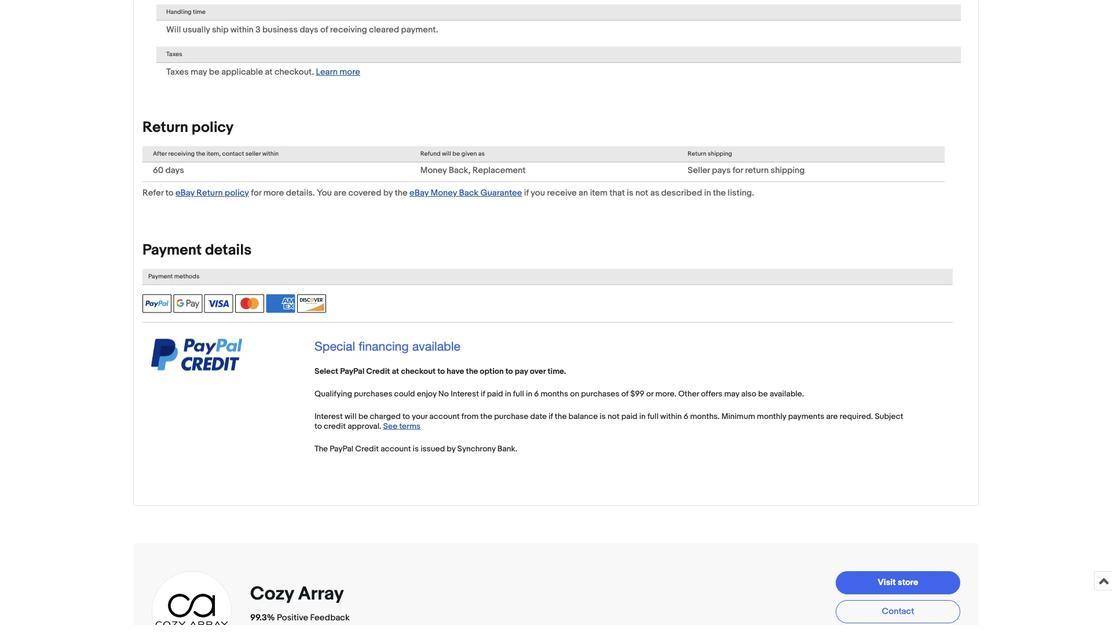 Task type: locate. For each thing, give the bounding box(es) containing it.
interest inside interest will be charged to your account from the purchase date if the balance is not paid in full within 6 months. minimum monthly payments are required. subject to credit approval.
[[315, 412, 343, 422]]

full down or
[[648, 412, 659, 422]]

0 vertical spatial for
[[733, 166, 743, 176]]

the left item,
[[196, 151, 205, 158]]

1 vertical spatial for
[[251, 188, 261, 199]]

2 horizontal spatial is
[[627, 188, 633, 199]]

1 vertical spatial interest
[[315, 412, 343, 422]]

1 horizontal spatial 6
[[684, 412, 688, 422]]

are left the required.
[[826, 412, 838, 422]]

master card image
[[235, 295, 264, 313]]

not right 'balance'
[[608, 412, 620, 422]]

0 horizontal spatial are
[[334, 188, 346, 199]]

an
[[579, 188, 588, 199]]

return up after
[[143, 119, 188, 137]]

will down qualifying in the left of the page
[[345, 412, 357, 422]]

6
[[534, 390, 539, 399], [684, 412, 688, 422]]

1 horizontal spatial interest
[[451, 390, 479, 399]]

shipping right the return
[[771, 166, 805, 176]]

special
[[315, 339, 355, 354]]

the right covered
[[395, 188, 408, 199]]

0 vertical spatial account
[[429, 412, 460, 422]]

0 horizontal spatial full
[[513, 390, 524, 399]]

methods
[[174, 273, 199, 281]]

within right seller
[[262, 151, 279, 158]]

purchases up charged
[[354, 390, 392, 399]]

by right issued at the left bottom
[[447, 445, 456, 454]]

2 horizontal spatial return
[[688, 151, 707, 158]]

0 vertical spatial may
[[191, 67, 207, 78]]

see
[[383, 422, 398, 432]]

ebay down refund
[[410, 188, 429, 199]]

0 horizontal spatial may
[[191, 67, 207, 78]]

be left charged
[[358, 412, 368, 422]]

months.
[[690, 412, 720, 422]]

1 horizontal spatial purchases
[[581, 390, 620, 399]]

2 horizontal spatial if
[[549, 412, 553, 422]]

1 vertical spatial money
[[431, 188, 457, 199]]

date
[[530, 412, 547, 422]]

interest right no
[[451, 390, 479, 399]]

may left also
[[724, 390, 740, 399]]

1 ebay from the left
[[175, 188, 195, 199]]

0 horizontal spatial 6
[[534, 390, 539, 399]]

0 vertical spatial return
[[143, 119, 188, 137]]

paid down option
[[487, 390, 503, 399]]

learn
[[316, 67, 338, 78]]

payment details
[[143, 242, 252, 260]]

credit for account
[[355, 445, 379, 454]]

1 vertical spatial taxes
[[166, 67, 189, 78]]

credit down approval.
[[355, 445, 379, 454]]

be left applicable
[[209, 67, 219, 78]]

0 horizontal spatial ebay
[[175, 188, 195, 199]]

1 vertical spatial payment
[[148, 273, 173, 281]]

monthly
[[757, 412, 786, 422]]

refer to ebay return policy for more details. you are covered by the ebay money back guarantee if you receive an item that is not as described in the listing.
[[143, 188, 754, 199]]

in down seller
[[704, 188, 711, 199]]

cozy array
[[250, 584, 343, 606]]

will inside interest will be charged to your account from the purchase date if the balance is not paid in full within 6 months. minimum monthly payments are required. subject to credit approval.
[[345, 412, 357, 422]]

be left given
[[453, 151, 460, 158]]

cozy array image
[[151, 571, 232, 626]]

payment up payment methods
[[143, 242, 202, 260]]

taxes may be applicable at checkout. learn more
[[166, 67, 360, 78]]

1 horizontal spatial are
[[826, 412, 838, 422]]

of up learn
[[320, 25, 328, 35]]

purchase
[[494, 412, 529, 422]]

0 horizontal spatial account
[[381, 445, 411, 454]]

paypal
[[340, 367, 364, 377], [330, 445, 353, 454]]

the right from
[[480, 412, 492, 422]]

return shipping
[[688, 151, 732, 158]]

as left described
[[650, 188, 659, 199]]

if
[[524, 188, 529, 199], [481, 390, 485, 399], [549, 412, 553, 422]]

1 vertical spatial not
[[608, 412, 620, 422]]

ship
[[212, 25, 229, 35]]

your
[[412, 412, 428, 422]]

by
[[383, 188, 393, 199], [447, 445, 456, 454]]

1 horizontal spatial paid
[[621, 412, 638, 422]]

is right 'balance'
[[600, 412, 606, 422]]

time.
[[548, 367, 566, 377]]

0 horizontal spatial return
[[143, 119, 188, 137]]

qualifying
[[315, 390, 352, 399]]

to left have
[[437, 367, 445, 377]]

0 vertical spatial 6
[[534, 390, 539, 399]]

in
[[704, 188, 711, 199], [505, 390, 511, 399], [526, 390, 532, 399], [639, 412, 646, 422]]

more
[[340, 67, 360, 78], [263, 188, 284, 199]]

applicable
[[221, 67, 263, 78]]

policy up item,
[[192, 119, 234, 137]]

0 vertical spatial are
[[334, 188, 346, 199]]

policy down contact
[[225, 188, 249, 199]]

1 horizontal spatial full
[[648, 412, 659, 422]]

receiving up the 60 days
[[168, 151, 195, 158]]

payment.
[[401, 25, 438, 35]]

1 horizontal spatial ebay
[[410, 188, 429, 199]]

financing
[[359, 339, 409, 354]]

0 vertical spatial payment
[[143, 242, 202, 260]]

0 horizontal spatial interest
[[315, 412, 343, 422]]

1 horizontal spatial more
[[340, 67, 360, 78]]

shipping
[[708, 151, 732, 158], [771, 166, 805, 176]]

2 vertical spatial within
[[660, 412, 682, 422]]

receiving
[[330, 25, 367, 35], [168, 151, 195, 158]]

refund will be given as
[[420, 151, 485, 158]]

paypal for select
[[340, 367, 364, 377]]

1 horizontal spatial may
[[724, 390, 740, 399]]

0 vertical spatial by
[[383, 188, 393, 199]]

return up seller
[[688, 151, 707, 158]]

$99
[[630, 390, 645, 399]]

0 horizontal spatial paid
[[487, 390, 503, 399]]

are right you
[[334, 188, 346, 199]]

2 horizontal spatial within
[[660, 412, 682, 422]]

in up purchase
[[505, 390, 511, 399]]

be inside interest will be charged to your account from the purchase date if the balance is not paid in full within 6 months. minimum monthly payments are required. subject to credit approval.
[[358, 412, 368, 422]]

interest
[[451, 390, 479, 399], [315, 412, 343, 422]]

more right learn
[[340, 67, 360, 78]]

1 horizontal spatial receiving
[[330, 25, 367, 35]]

ebay down the 60 days
[[175, 188, 195, 199]]

subject
[[875, 412, 903, 422]]

will right refund
[[442, 151, 451, 158]]

money left back
[[431, 188, 457, 199]]

item,
[[207, 151, 221, 158]]

1 horizontal spatial as
[[650, 188, 659, 199]]

0 horizontal spatial days
[[165, 166, 184, 176]]

for down seller
[[251, 188, 261, 199]]

taxes for taxes
[[166, 51, 182, 59]]

0 vertical spatial not
[[635, 188, 648, 199]]

1 purchases from the left
[[354, 390, 392, 399]]

return down item,
[[197, 188, 223, 199]]

taxes for taxes may be applicable at checkout. learn more
[[166, 67, 189, 78]]

1 vertical spatial at
[[392, 367, 399, 377]]

1 vertical spatial full
[[648, 412, 659, 422]]

as right given
[[478, 151, 485, 158]]

shipping up pays
[[708, 151, 732, 158]]

1 horizontal spatial is
[[600, 412, 606, 422]]

months
[[541, 390, 568, 399]]

1 horizontal spatial days
[[300, 25, 318, 35]]

ebay return policy link
[[175, 188, 249, 199]]

2 taxes from the top
[[166, 67, 189, 78]]

if down option
[[481, 390, 485, 399]]

back,
[[449, 166, 471, 176]]

0 horizontal spatial of
[[320, 25, 328, 35]]

0 vertical spatial as
[[478, 151, 485, 158]]

business
[[262, 25, 298, 35]]

account down no
[[429, 412, 460, 422]]

1 horizontal spatial at
[[392, 367, 399, 377]]

full
[[513, 390, 524, 399], [648, 412, 659, 422]]

be
[[209, 67, 219, 78], [453, 151, 460, 158], [758, 390, 768, 399], [358, 412, 368, 422]]

0 vertical spatial will
[[442, 151, 451, 158]]

at left checkout.
[[265, 67, 273, 78]]

2 vertical spatial is
[[413, 445, 419, 454]]

discover image
[[297, 295, 326, 313]]

1 vertical spatial return
[[688, 151, 707, 158]]

0 horizontal spatial more
[[263, 188, 284, 199]]

of left $99
[[621, 390, 629, 399]]

1 horizontal spatial not
[[635, 188, 648, 199]]

if inside interest will be charged to your account from the purchase date if the balance is not paid in full within 6 months. minimum monthly payments are required. subject to credit approval.
[[549, 412, 553, 422]]

0 vertical spatial days
[[300, 25, 318, 35]]

visit store
[[878, 578, 918, 589]]

at
[[265, 67, 273, 78], [392, 367, 399, 377]]

contact
[[882, 607, 914, 618]]

1 vertical spatial are
[[826, 412, 838, 422]]

paid
[[487, 390, 503, 399], [621, 412, 638, 422]]

the right date
[[555, 412, 567, 422]]

that
[[610, 188, 625, 199]]

1 taxes from the top
[[166, 51, 182, 59]]

more left details.
[[263, 188, 284, 199]]

0 horizontal spatial within
[[231, 25, 254, 35]]

paid down $99
[[621, 412, 638, 422]]

1 vertical spatial 6
[[684, 412, 688, 422]]

money down refund
[[420, 166, 447, 176]]

purchases right 'on'
[[581, 390, 620, 399]]

see terms
[[383, 422, 421, 432]]

1 horizontal spatial within
[[262, 151, 279, 158]]

0 vertical spatial taxes
[[166, 51, 182, 59]]

described
[[661, 188, 702, 199]]

if left you
[[524, 188, 529, 199]]

given
[[461, 151, 477, 158]]

days
[[300, 25, 318, 35], [165, 166, 184, 176]]

days right business
[[300, 25, 318, 35]]

in down $99
[[639, 412, 646, 422]]

ebay
[[175, 188, 195, 199], [410, 188, 429, 199]]

at left checkout
[[392, 367, 399, 377]]

6 left the 'months'
[[534, 390, 539, 399]]

1 vertical spatial will
[[345, 412, 357, 422]]

interest down qualifying in the left of the page
[[315, 412, 343, 422]]

time
[[193, 9, 206, 16]]

0 vertical spatial paid
[[487, 390, 503, 399]]

0 horizontal spatial will
[[345, 412, 357, 422]]

0 vertical spatial shipping
[[708, 151, 732, 158]]

1 horizontal spatial will
[[442, 151, 451, 158]]

paypal right the
[[330, 445, 353, 454]]

not right "that"
[[635, 188, 648, 199]]

paypal image
[[143, 295, 171, 313]]

2 ebay from the left
[[410, 188, 429, 199]]

0 vertical spatial within
[[231, 25, 254, 35]]

or
[[646, 390, 654, 399]]

for right pays
[[733, 166, 743, 176]]

if right date
[[549, 412, 553, 422]]

select paypal credit at checkout to have the option to pay over time.
[[315, 367, 566, 377]]

special financing available
[[315, 339, 460, 354]]

payment left methods
[[148, 273, 173, 281]]

terms
[[399, 422, 421, 432]]

is left issued at the left bottom
[[413, 445, 419, 454]]

2 vertical spatial if
[[549, 412, 553, 422]]

from
[[462, 412, 479, 422]]

paypal right select
[[340, 367, 364, 377]]

of
[[320, 25, 328, 35], [621, 390, 629, 399]]

0 horizontal spatial is
[[413, 445, 419, 454]]

purchases
[[354, 390, 392, 399], [581, 390, 620, 399]]

is
[[627, 188, 633, 199], [600, 412, 606, 422], [413, 445, 419, 454]]

0 horizontal spatial as
[[478, 151, 485, 158]]

google pay image
[[173, 295, 202, 313]]

days right 60
[[165, 166, 184, 176]]

full down pay
[[513, 390, 524, 399]]

may down usually
[[191, 67, 207, 78]]

by right covered
[[383, 188, 393, 199]]

is right "that"
[[627, 188, 633, 199]]

1 horizontal spatial shipping
[[771, 166, 805, 176]]

also
[[741, 390, 756, 399]]

account
[[429, 412, 460, 422], [381, 445, 411, 454]]

1 horizontal spatial account
[[429, 412, 460, 422]]

account down "see"
[[381, 445, 411, 454]]

0 horizontal spatial at
[[265, 67, 273, 78]]

1 vertical spatial more
[[263, 188, 284, 199]]

0 horizontal spatial purchases
[[354, 390, 392, 399]]

cleared
[[369, 25, 399, 35]]

0 vertical spatial more
[[340, 67, 360, 78]]

within left 3
[[231, 25, 254, 35]]

1 vertical spatial paid
[[621, 412, 638, 422]]

cozy array link
[[250, 584, 347, 606]]

return
[[143, 119, 188, 137], [688, 151, 707, 158], [197, 188, 223, 199]]

receiving left cleared
[[330, 25, 367, 35]]

after receiving the item, contact seller within
[[153, 151, 279, 158]]

the right have
[[466, 367, 478, 377]]

1 vertical spatial paypal
[[330, 445, 353, 454]]

1 horizontal spatial by
[[447, 445, 456, 454]]

0 vertical spatial paypal
[[340, 367, 364, 377]]

credit down financing
[[366, 367, 390, 377]]

details
[[205, 242, 252, 260]]

within down more. on the right bottom of page
[[660, 412, 682, 422]]

to left pay
[[506, 367, 513, 377]]

to right refer
[[165, 188, 174, 199]]

6 left months.
[[684, 412, 688, 422]]

payment
[[143, 242, 202, 260], [148, 273, 173, 281]]



Task type: vqa. For each thing, say whether or not it's contained in the screenshot.
the 5
no



Task type: describe. For each thing, give the bounding box(es) containing it.
offers
[[701, 390, 723, 399]]

0 horizontal spatial if
[[481, 390, 485, 399]]

on
[[570, 390, 579, 399]]

could
[[394, 390, 415, 399]]

99.3%
[[250, 613, 275, 624]]

1 vertical spatial account
[[381, 445, 411, 454]]

to left your
[[403, 412, 410, 422]]

be for interest will be charged to your account from the purchase date if the balance is not paid in full within 6 months. minimum monthly payments are required. subject to credit approval.
[[358, 412, 368, 422]]

ebay money back guarantee link
[[410, 188, 522, 199]]

return for return shipping
[[688, 151, 707, 158]]

return
[[745, 166, 769, 176]]

available
[[412, 339, 460, 354]]

0 vertical spatial at
[[265, 67, 273, 78]]

bank.
[[497, 445, 518, 454]]

pays
[[712, 166, 731, 176]]

0 vertical spatial of
[[320, 25, 328, 35]]

0 vertical spatial full
[[513, 390, 524, 399]]

the
[[315, 445, 328, 454]]

1 vertical spatial days
[[165, 166, 184, 176]]

60 days
[[153, 166, 184, 176]]

1 vertical spatial by
[[447, 445, 456, 454]]

will for interest
[[345, 412, 357, 422]]

charged
[[370, 412, 401, 422]]

checkout.
[[275, 67, 314, 78]]

handling time
[[166, 9, 206, 16]]

0 horizontal spatial for
[[251, 188, 261, 199]]

the paypal credit account is issued by synchrony bank.
[[315, 445, 518, 454]]

after
[[153, 151, 167, 158]]

return for return policy
[[143, 119, 188, 137]]

not inside interest will be charged to your account from the purchase date if the balance is not paid in full within 6 months. minimum monthly payments are required. subject to credit approval.
[[608, 412, 620, 422]]

1 vertical spatial policy
[[225, 188, 249, 199]]

refer
[[143, 188, 164, 199]]

learn more link
[[316, 67, 360, 78]]

is inside interest will be charged to your account from the purchase date if the balance is not paid in full within 6 months. minimum monthly payments are required. subject to credit approval.
[[600, 412, 606, 422]]

required.
[[840, 412, 873, 422]]

paypal for the
[[330, 445, 353, 454]]

2 vertical spatial return
[[197, 188, 223, 199]]

will usually ship within 3 business days of receiving cleared payment.
[[166, 25, 438, 35]]

select
[[315, 367, 338, 377]]

0 horizontal spatial shipping
[[708, 151, 732, 158]]

visit
[[878, 578, 896, 589]]

will
[[166, 25, 181, 35]]

paid inside interest will be charged to your account from the purchase date if the balance is not paid in full within 6 months. minimum monthly payments are required. subject to credit approval.
[[621, 412, 638, 422]]

synchrony
[[457, 445, 496, 454]]

no
[[438, 390, 449, 399]]

have
[[447, 367, 464, 377]]

seller
[[245, 151, 261, 158]]

1 horizontal spatial of
[[621, 390, 629, 399]]

payment for payment methods
[[148, 273, 173, 281]]

contact link
[[836, 601, 960, 624]]

payment methods
[[148, 273, 199, 281]]

refund
[[420, 151, 441, 158]]

cozy
[[250, 584, 294, 606]]

replacement
[[473, 166, 526, 176]]

back
[[459, 188, 479, 199]]

in inside interest will be charged to your account from the purchase date if the balance is not paid in full within 6 months. minimum monthly payments are required. subject to credit approval.
[[639, 412, 646, 422]]

interest will be charged to your account from the purchase date if the balance is not paid in full within 6 months. minimum monthly payments are required. subject to credit approval.
[[315, 412, 903, 432]]

0 vertical spatial receiving
[[330, 25, 367, 35]]

money back, replacement
[[420, 166, 526, 176]]

0 vertical spatial interest
[[451, 390, 479, 399]]

details.
[[286, 188, 315, 199]]

to left credit
[[315, 422, 322, 432]]

60
[[153, 166, 163, 176]]

0 horizontal spatial by
[[383, 188, 393, 199]]

account inside interest will be charged to your account from the purchase date if the balance is not paid in full within 6 months. minimum monthly payments are required. subject to credit approval.
[[429, 412, 460, 422]]

99.3% positive feedback
[[250, 613, 350, 624]]

are inside interest will be charged to your account from the purchase date if the balance is not paid in full within 6 months. minimum monthly payments are required. subject to credit approval.
[[826, 412, 838, 422]]

seller pays for return shipping
[[688, 166, 805, 176]]

0 vertical spatial policy
[[192, 119, 234, 137]]

3
[[256, 25, 261, 35]]

1 vertical spatial within
[[262, 151, 279, 158]]

contact
[[222, 151, 244, 158]]

0 vertical spatial money
[[420, 166, 447, 176]]

1 vertical spatial shipping
[[771, 166, 805, 176]]

handling
[[166, 9, 192, 16]]

checkout
[[401, 367, 436, 377]]

minimum
[[722, 412, 755, 422]]

issued
[[421, 445, 445, 454]]

you
[[531, 188, 545, 199]]

be right also
[[758, 390, 768, 399]]

approval.
[[348, 422, 381, 432]]

see terms link
[[383, 422, 421, 432]]

other
[[678, 390, 699, 399]]

full inside interest will be charged to your account from the purchase date if the balance is not paid in full within 6 months. minimum monthly payments are required. subject to credit approval.
[[648, 412, 659, 422]]

more.
[[655, 390, 676, 399]]

1 vertical spatial receiving
[[168, 151, 195, 158]]

option
[[480, 367, 504, 377]]

item
[[590, 188, 608, 199]]

2 purchases from the left
[[581, 390, 620, 399]]

be for refund will be given as
[[453, 151, 460, 158]]

qualifying purchases could enjoy no interest if paid in full in 6 months on purchases of $99 or more. other offers may also be available.
[[315, 390, 804, 399]]

enjoy
[[417, 390, 437, 399]]

be for taxes may be applicable at checkout. learn more
[[209, 67, 219, 78]]

within inside interest will be charged to your account from the purchase date if the balance is not paid in full within 6 months. minimum monthly payments are required. subject to credit approval.
[[660, 412, 682, 422]]

1 horizontal spatial if
[[524, 188, 529, 199]]

return policy
[[143, 119, 234, 137]]

credit
[[324, 422, 346, 432]]

0 vertical spatial is
[[627, 188, 633, 199]]

american express image
[[266, 295, 295, 313]]

in down pay
[[526, 390, 532, 399]]

will for refund
[[442, 151, 451, 158]]

1 vertical spatial may
[[724, 390, 740, 399]]

store
[[898, 578, 918, 589]]

6 inside interest will be charged to your account from the purchase date if the balance is not paid in full within 6 months. minimum monthly payments are required. subject to credit approval.
[[684, 412, 688, 422]]

covered
[[348, 188, 381, 199]]

you
[[317, 188, 332, 199]]

array
[[298, 584, 343, 606]]

visa image
[[204, 295, 233, 313]]

the left the 'listing.'
[[713, 188, 726, 199]]

seller
[[688, 166, 710, 176]]

1 vertical spatial as
[[650, 188, 659, 199]]

over
[[530, 367, 546, 377]]

1 horizontal spatial for
[[733, 166, 743, 176]]

credit for at
[[366, 367, 390, 377]]

payment for payment details
[[143, 242, 202, 260]]

guarantee
[[480, 188, 522, 199]]

visit store link
[[836, 572, 960, 595]]



